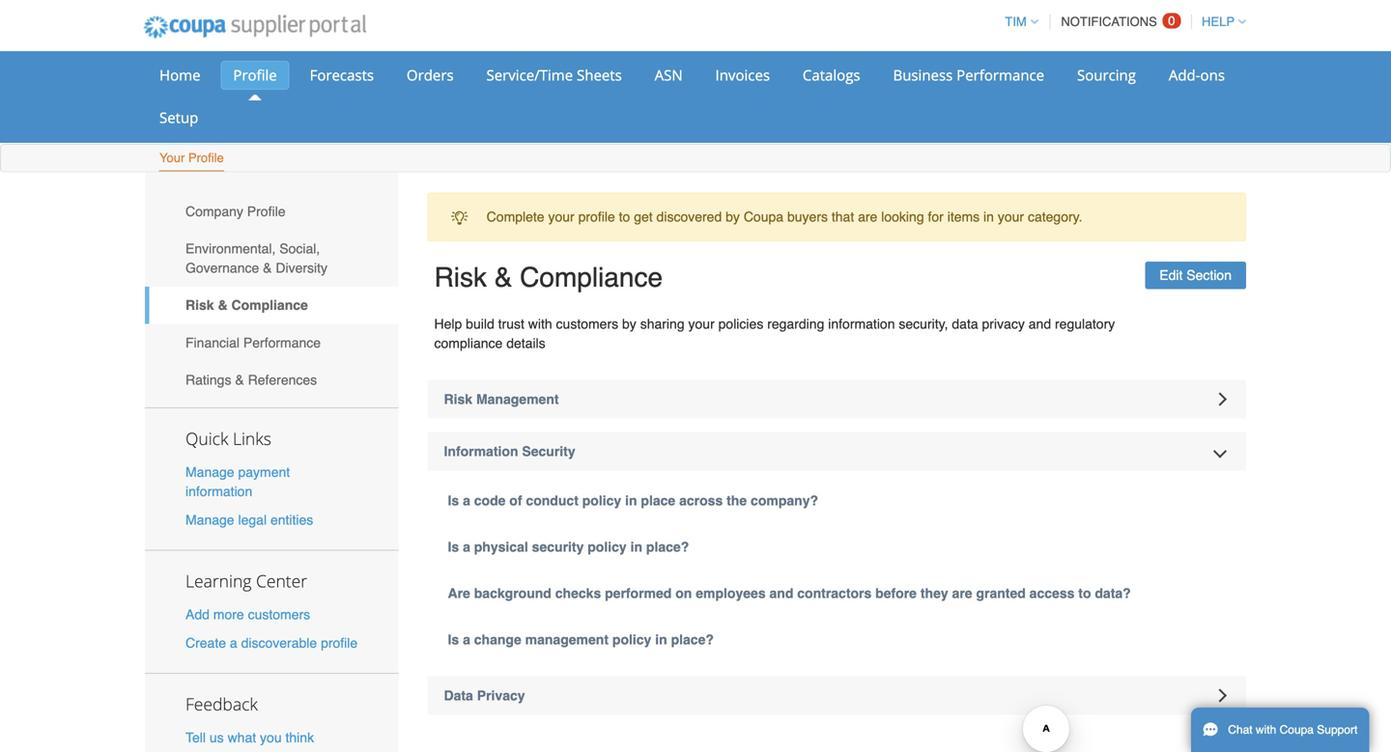 Task type: describe. For each thing, give the bounding box(es) containing it.
forecasts
[[310, 65, 374, 85]]

complete your profile to get discovered by coupa buyers that are looking for items in your category.
[[487, 209, 1083, 225]]

social,
[[280, 241, 320, 257]]

financial performance link
[[145, 324, 399, 362]]

1 horizontal spatial risk & compliance
[[434, 262, 663, 293]]

build
[[466, 317, 495, 332]]

are for granted
[[953, 586, 973, 602]]

looking
[[882, 209, 925, 225]]

are
[[448, 586, 471, 602]]

financial performance
[[186, 335, 321, 351]]

conduct
[[526, 493, 579, 509]]

customers inside help build trust with customers by sharing your policies regarding information security, data privacy and regulatory compliance details
[[556, 317, 619, 332]]

risk management heading
[[428, 380, 1247, 419]]

change
[[474, 633, 522, 648]]

what
[[228, 730, 256, 746]]

category.
[[1028, 209, 1083, 225]]

information security heading
[[428, 433, 1247, 471]]

invoices
[[716, 65, 770, 85]]

complete
[[487, 209, 545, 225]]

0 vertical spatial risk
[[434, 262, 487, 293]]

before
[[876, 586, 917, 602]]

performed
[[605, 586, 672, 602]]

edit
[[1160, 268, 1183, 283]]

payment
[[238, 465, 290, 480]]

& inside environmental, social, governance & diversity
[[263, 260, 272, 276]]

coupa inside alert
[[744, 209, 784, 225]]

orders
[[407, 65, 454, 85]]

legal
[[238, 513, 267, 528]]

place? for is a change management policy in place?
[[671, 633, 714, 648]]

code
[[474, 493, 506, 509]]

is a physical security policy in place?
[[448, 540, 689, 555]]

tell us what you think
[[186, 730, 314, 746]]

with inside button
[[1256, 724, 1277, 737]]

place? for is a physical security policy in place?
[[647, 540, 689, 555]]

a for physical
[[463, 540, 471, 555]]

manage payment information
[[186, 465, 290, 500]]

your profile
[[159, 151, 224, 165]]

coupa supplier portal image
[[130, 3, 380, 51]]

tell
[[186, 730, 206, 746]]

contractors
[[798, 586, 872, 602]]

environmental, social, governance & diversity
[[186, 241, 328, 276]]

home link
[[147, 61, 213, 90]]

think
[[286, 730, 314, 746]]

granted
[[977, 586, 1026, 602]]

add-ons
[[1169, 65, 1226, 85]]

data privacy heading
[[428, 677, 1247, 716]]

across
[[680, 493, 723, 509]]

is a code of conduct policy in place across the company?
[[448, 493, 819, 509]]

catalogs
[[803, 65, 861, 85]]

place
[[641, 493, 676, 509]]

checks
[[556, 586, 601, 602]]

management
[[525, 633, 609, 648]]

profile link
[[221, 61, 290, 90]]

risk management
[[444, 392, 559, 407]]

tim
[[1006, 14, 1027, 29]]

performance for financial performance
[[243, 335, 321, 351]]

center
[[256, 570, 307, 593]]

service/time sheets link
[[474, 61, 635, 90]]

data
[[952, 317, 979, 332]]

with inside help build trust with customers by sharing your policies regarding information security, data privacy and regulatory compliance details
[[528, 317, 553, 332]]

support
[[1318, 724, 1358, 737]]

0 vertical spatial policy
[[583, 493, 622, 509]]

in down performed
[[656, 633, 668, 648]]

service/time sheets
[[487, 65, 622, 85]]

add-
[[1169, 65, 1201, 85]]

business performance
[[894, 65, 1045, 85]]

notifications
[[1062, 14, 1158, 29]]

items
[[948, 209, 980, 225]]

are for looking
[[858, 209, 878, 225]]

is for is a code of conduct policy in place across the company?
[[448, 493, 459, 509]]

help for help build trust with customers by sharing your policies regarding information security, data privacy and regulatory compliance details
[[434, 317, 462, 332]]

management
[[476, 392, 559, 407]]

manage payment information link
[[186, 465, 290, 500]]

that
[[832, 209, 855, 225]]

on
[[676, 586, 692, 602]]

ratings
[[186, 373, 231, 388]]

the
[[727, 493, 747, 509]]

security
[[522, 444, 576, 460]]

policy for management
[[613, 633, 652, 648]]

company
[[186, 204, 243, 219]]

a for discoverable
[[230, 636, 237, 651]]

employees
[[696, 586, 766, 602]]

a for code
[[463, 493, 471, 509]]

notifications 0
[[1062, 14, 1176, 29]]

buyers
[[788, 209, 828, 225]]

0
[[1169, 14, 1176, 28]]

information
[[444, 444, 519, 460]]

1 vertical spatial and
[[770, 586, 794, 602]]

chat with coupa support button
[[1192, 708, 1370, 753]]

your profile link
[[159, 146, 225, 172]]

data privacy button
[[428, 677, 1247, 716]]

more
[[213, 607, 244, 623]]

add more customers
[[186, 607, 310, 623]]

service/time
[[487, 65, 573, 85]]

environmental, social, governance & diversity link
[[145, 230, 399, 287]]

access
[[1030, 586, 1075, 602]]

your inside help build trust with customers by sharing your policies regarding information security, data privacy and regulatory compliance details
[[689, 317, 715, 332]]

invoices link
[[703, 61, 783, 90]]



Task type: vqa. For each thing, say whether or not it's contained in the screenshot.
Served
no



Task type: locate. For each thing, give the bounding box(es) containing it.
discoverable
[[241, 636, 317, 651]]

1 horizontal spatial profile
[[579, 209, 615, 225]]

in right items
[[984, 209, 995, 225]]

are background checks performed on employees and contractors before they are granted access to data?
[[448, 586, 1132, 602]]

0 horizontal spatial compliance
[[231, 298, 308, 313]]

& down governance
[[218, 298, 228, 313]]

1 vertical spatial performance
[[243, 335, 321, 351]]

1 vertical spatial coupa
[[1280, 724, 1314, 737]]

1 horizontal spatial coupa
[[1280, 724, 1314, 737]]

of
[[510, 493, 522, 509]]

in left place
[[625, 493, 637, 509]]

customers up discoverable
[[248, 607, 310, 623]]

policy right security
[[588, 540, 627, 555]]

0 horizontal spatial by
[[622, 317, 637, 332]]

1 vertical spatial with
[[1256, 724, 1277, 737]]

to left the data?
[[1079, 586, 1092, 602]]

profile up 'environmental, social, governance & diversity' link
[[247, 204, 286, 219]]

1 vertical spatial compliance
[[231, 298, 308, 313]]

are right "they"
[[953, 586, 973, 602]]

profile left get
[[579, 209, 615, 225]]

policy down performed
[[613, 633, 652, 648]]

place? down place
[[647, 540, 689, 555]]

sheets
[[577, 65, 622, 85]]

navigation containing notifications 0
[[997, 3, 1247, 41]]

physical
[[474, 540, 528, 555]]

1 horizontal spatial are
[[953, 586, 973, 602]]

forecasts link
[[297, 61, 387, 90]]

0 horizontal spatial performance
[[243, 335, 321, 351]]

1 horizontal spatial with
[[1256, 724, 1277, 737]]

0 horizontal spatial to
[[619, 209, 630, 225]]

manage for manage legal entities
[[186, 513, 234, 528]]

&
[[263, 260, 272, 276], [495, 262, 513, 293], [218, 298, 228, 313], [235, 373, 244, 388]]

quick links
[[186, 428, 271, 451]]

profile for company profile
[[247, 204, 286, 219]]

0 vertical spatial performance
[[957, 65, 1045, 85]]

0 vertical spatial to
[[619, 209, 630, 225]]

1 horizontal spatial customers
[[556, 317, 619, 332]]

1 horizontal spatial by
[[726, 209, 740, 225]]

information security
[[444, 444, 576, 460]]

complete your profile to get discovered by coupa buyers that are looking for items in your category. alert
[[428, 193, 1247, 242]]

manage left legal
[[186, 513, 234, 528]]

manage down quick
[[186, 465, 234, 480]]

create a discoverable profile link
[[186, 636, 358, 651]]

0 horizontal spatial and
[[770, 586, 794, 602]]

references
[[248, 373, 317, 388]]

a left physical
[[463, 540, 471, 555]]

1 vertical spatial place?
[[671, 633, 714, 648]]

1 manage from the top
[[186, 465, 234, 480]]

compliance up financial performance link
[[231, 298, 308, 313]]

1 vertical spatial customers
[[248, 607, 310, 623]]

is up are
[[448, 540, 459, 555]]

manage legal entities link
[[186, 513, 313, 528]]

your left the category.
[[998, 209, 1025, 225]]

information security button
[[428, 433, 1247, 471]]

0 horizontal spatial customers
[[248, 607, 310, 623]]

orders link
[[394, 61, 466, 90]]

2 horizontal spatial your
[[998, 209, 1025, 225]]

manage inside "manage payment information"
[[186, 465, 234, 480]]

risk up build
[[434, 262, 487, 293]]

is left change
[[448, 633, 459, 648]]

help
[[1202, 14, 1235, 29], [434, 317, 462, 332]]

0 horizontal spatial profile
[[321, 636, 358, 651]]

profile right discoverable
[[321, 636, 358, 651]]

home
[[159, 65, 201, 85]]

help for help
[[1202, 14, 1235, 29]]

performance down the tim
[[957, 65, 1045, 85]]

regarding
[[768, 317, 825, 332]]

tell us what you think button
[[186, 729, 314, 748]]

0 vertical spatial information
[[829, 317, 896, 332]]

and inside help build trust with customers by sharing your policies regarding information security, data privacy and regulatory compliance details
[[1029, 317, 1052, 332]]

compliance down get
[[520, 262, 663, 293]]

0 vertical spatial risk & compliance
[[434, 262, 663, 293]]

2 vertical spatial profile
[[247, 204, 286, 219]]

sourcing
[[1078, 65, 1137, 85]]

help build trust with customers by sharing your policies regarding information security, data privacy and regulatory compliance details
[[434, 317, 1116, 351]]

for
[[928, 209, 944, 225]]

and right employees
[[770, 586, 794, 602]]

0 horizontal spatial coupa
[[744, 209, 784, 225]]

1 vertical spatial help
[[434, 317, 462, 332]]

help inside help build trust with customers by sharing your policies regarding information security, data privacy and regulatory compliance details
[[434, 317, 462, 332]]

0 horizontal spatial information
[[186, 484, 253, 500]]

quick
[[186, 428, 229, 451]]

0 vertical spatial coupa
[[744, 209, 784, 225]]

security
[[532, 540, 584, 555]]

by inside alert
[[726, 209, 740, 225]]

0 vertical spatial manage
[[186, 465, 234, 480]]

a left the code
[[463, 493, 471, 509]]

1 vertical spatial are
[[953, 586, 973, 602]]

chat with coupa support
[[1229, 724, 1358, 737]]

policies
[[719, 317, 764, 332]]

they
[[921, 586, 949, 602]]

1 horizontal spatial to
[[1079, 586, 1092, 602]]

1 vertical spatial risk
[[186, 298, 214, 313]]

profile right your at the left top of page
[[188, 151, 224, 165]]

& inside ratings & references link
[[235, 373, 244, 388]]

profile inside the complete your profile to get discovered by coupa buyers that are looking for items in your category. alert
[[579, 209, 615, 225]]

create a discoverable profile
[[186, 636, 358, 651]]

0 horizontal spatial risk & compliance
[[186, 298, 308, 313]]

add
[[186, 607, 210, 623]]

risk down the "compliance"
[[444, 392, 473, 407]]

is for is a change management policy in place?
[[448, 633, 459, 648]]

customers left sharing
[[556, 317, 619, 332]]

a for change
[[463, 633, 471, 648]]

company profile
[[186, 204, 286, 219]]

learning center
[[186, 570, 307, 593]]

1 vertical spatial by
[[622, 317, 637, 332]]

your right sharing
[[689, 317, 715, 332]]

2 manage from the top
[[186, 513, 234, 528]]

0 vertical spatial is
[[448, 493, 459, 509]]

your
[[549, 209, 575, 225], [998, 209, 1025, 225], [689, 317, 715, 332]]

policy right conduct
[[583, 493, 622, 509]]

policy for security
[[588, 540, 627, 555]]

with up details
[[528, 317, 553, 332]]

navigation
[[997, 3, 1247, 41]]

1 vertical spatial policy
[[588, 540, 627, 555]]

help up the "compliance"
[[434, 317, 462, 332]]

your right complete
[[549, 209, 575, 225]]

sharing
[[641, 317, 685, 332]]

is left the code
[[448, 493, 459, 509]]

us
[[210, 730, 224, 746]]

performance up "references"
[[243, 335, 321, 351]]

0 horizontal spatial your
[[549, 209, 575, 225]]

2 vertical spatial is
[[448, 633, 459, 648]]

performance for business performance
[[957, 65, 1045, 85]]

risk & compliance up financial performance
[[186, 298, 308, 313]]

regulatory
[[1055, 317, 1116, 332]]

security,
[[899, 317, 949, 332]]

0 vertical spatial profile
[[233, 65, 277, 85]]

is a change management policy in place?
[[448, 633, 714, 648]]

2 vertical spatial risk
[[444, 392, 473, 407]]

& inside risk & compliance link
[[218, 298, 228, 313]]

in inside the complete your profile to get discovered by coupa buyers that are looking for items in your category. alert
[[984, 209, 995, 225]]

with right chat
[[1256, 724, 1277, 737]]

0 vertical spatial by
[[726, 209, 740, 225]]

1 vertical spatial is
[[448, 540, 459, 555]]

0 vertical spatial customers
[[556, 317, 619, 332]]

0 vertical spatial are
[[858, 209, 878, 225]]

setup
[[159, 108, 198, 128]]

discovered
[[657, 209, 722, 225]]

risk up the financial
[[186, 298, 214, 313]]

1 is from the top
[[448, 493, 459, 509]]

2 is from the top
[[448, 540, 459, 555]]

information left "security,"
[[829, 317, 896, 332]]

coupa inside button
[[1280, 724, 1314, 737]]

1 horizontal spatial information
[[829, 317, 896, 332]]

policy
[[583, 493, 622, 509], [588, 540, 627, 555], [613, 633, 652, 648]]

0 vertical spatial with
[[528, 317, 553, 332]]

0 horizontal spatial are
[[858, 209, 878, 225]]

risk & compliance up trust
[[434, 262, 663, 293]]

0 vertical spatial and
[[1029, 317, 1052, 332]]

your
[[159, 151, 185, 165]]

data?
[[1095, 586, 1132, 602]]

to inside alert
[[619, 209, 630, 225]]

profile for your profile
[[188, 151, 224, 165]]

0 horizontal spatial with
[[528, 317, 553, 332]]

& up trust
[[495, 262, 513, 293]]

& right ratings
[[235, 373, 244, 388]]

add-ons link
[[1157, 61, 1238, 90]]

edit section
[[1160, 268, 1232, 283]]

manage
[[186, 465, 234, 480], [186, 513, 234, 528]]

1 vertical spatial manage
[[186, 513, 234, 528]]

trust
[[498, 317, 525, 332]]

help inside navigation
[[1202, 14, 1235, 29]]

a left change
[[463, 633, 471, 648]]

profile
[[579, 209, 615, 225], [321, 636, 358, 651]]

are right 'that'
[[858, 209, 878, 225]]

1 vertical spatial profile
[[321, 636, 358, 651]]

1 vertical spatial risk & compliance
[[186, 298, 308, 313]]

sourcing link
[[1065, 61, 1149, 90]]

coupa left support
[[1280, 724, 1314, 737]]

2 vertical spatial policy
[[613, 633, 652, 648]]

profile down coupa supplier portal image
[[233, 65, 277, 85]]

1 horizontal spatial help
[[1202, 14, 1235, 29]]

1 horizontal spatial your
[[689, 317, 715, 332]]

0 horizontal spatial help
[[434, 317, 462, 332]]

entities
[[271, 513, 313, 528]]

a right create at the left bottom
[[230, 636, 237, 651]]

to left get
[[619, 209, 630, 225]]

0 vertical spatial help
[[1202, 14, 1235, 29]]

in up performed
[[631, 540, 643, 555]]

1 vertical spatial profile
[[188, 151, 224, 165]]

and
[[1029, 317, 1052, 332], [770, 586, 794, 602]]

1 vertical spatial to
[[1079, 586, 1092, 602]]

profile
[[233, 65, 277, 85], [188, 151, 224, 165], [247, 204, 286, 219]]

help right 0
[[1202, 14, 1235, 29]]

compliance
[[434, 336, 503, 351]]

by inside help build trust with customers by sharing your policies regarding information security, data privacy and regulatory compliance details
[[622, 317, 637, 332]]

1 vertical spatial information
[[186, 484, 253, 500]]

company profile link
[[145, 193, 399, 230]]

governance
[[186, 260, 259, 276]]

and right privacy
[[1029, 317, 1052, 332]]

0 vertical spatial place?
[[647, 540, 689, 555]]

privacy
[[477, 689, 525, 704]]

environmental,
[[186, 241, 276, 257]]

0 vertical spatial profile
[[579, 209, 615, 225]]

coupa left "buyers"
[[744, 209, 784, 225]]

by left sharing
[[622, 317, 637, 332]]

risk inside dropdown button
[[444, 392, 473, 407]]

1 horizontal spatial performance
[[957, 65, 1045, 85]]

is for is a physical security policy in place?
[[448, 540, 459, 555]]

1 horizontal spatial compliance
[[520, 262, 663, 293]]

customers
[[556, 317, 619, 332], [248, 607, 310, 623]]

& left diversity at the top left
[[263, 260, 272, 276]]

feedback
[[186, 693, 258, 716]]

ratings & references link
[[145, 362, 399, 399]]

3 is from the top
[[448, 633, 459, 648]]

manage for manage payment information
[[186, 465, 234, 480]]

help link
[[1194, 14, 1247, 29]]

asn
[[655, 65, 683, 85]]

by right discovered at the top of page
[[726, 209, 740, 225]]

privacy
[[982, 317, 1025, 332]]

place? down the on
[[671, 633, 714, 648]]

information inside "manage payment information"
[[186, 484, 253, 500]]

information inside help build trust with customers by sharing your policies regarding information security, data privacy and regulatory compliance details
[[829, 317, 896, 332]]

learning
[[186, 570, 252, 593]]

compliance
[[520, 262, 663, 293], [231, 298, 308, 313]]

1 horizontal spatial and
[[1029, 317, 1052, 332]]

information up manage legal entities link
[[186, 484, 253, 500]]

ratings & references
[[186, 373, 317, 388]]

0 vertical spatial compliance
[[520, 262, 663, 293]]

are inside alert
[[858, 209, 878, 225]]

catalogs link
[[791, 61, 873, 90]]

risk management button
[[428, 380, 1247, 419]]



